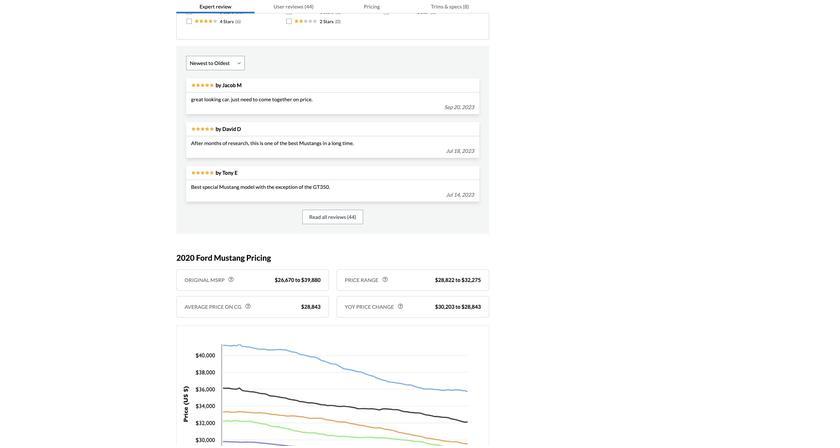Task type: vqa. For each thing, say whether or not it's contained in the screenshot.


Task type: locate. For each thing, give the bounding box(es) containing it.
1 horizontal spatial of
[[274, 140, 279, 146]]

to right $28,822
[[456, 277, 461, 283]]

mustang for ford
[[214, 253, 245, 263]]

2 horizontal spatial the
[[305, 184, 312, 190]]

question circle image for yoy price change
[[398, 304, 403, 309]]

jul left 18,
[[446, 148, 453, 154]]

expert review
[[200, 3, 232, 9]]

yoy
[[345, 304, 355, 310]]

user reviews (44)
[[274, 3, 314, 9]]

price.
[[300, 96, 313, 102]]

$26,670
[[275, 277, 294, 283]]

pricing inside tab
[[364, 3, 380, 9]]

stars for 3 stars
[[323, 9, 334, 15]]

$32,275
[[462, 277, 481, 283]]

4 stars ( 6 )
[[220, 19, 241, 24]]

0 horizontal spatial $28,843
[[301, 304, 321, 310]]

$28,843 down '$39,880'
[[301, 304, 321, 310]]

2023 right 18,
[[462, 148, 474, 154]]

need
[[241, 96, 252, 102]]

1 vertical spatial by
[[216, 126, 221, 132]]

1 vertical spatial pricing
[[246, 253, 271, 263]]

stars for 5 stars
[[224, 9, 234, 15]]

2 jul from the top
[[446, 192, 453, 198]]

mustangs
[[299, 140, 322, 146]]

(44) inside button
[[347, 214, 356, 220]]

( up the '6'
[[235, 9, 237, 15]]

3 stars ( 1 )
[[320, 9, 341, 15]]

( right star
[[431, 9, 432, 15]]

2 vertical spatial by
[[216, 170, 221, 176]]

0 horizontal spatial 2
[[320, 19, 323, 24]]

0 vertical spatial 2023
[[462, 104, 474, 110]]

the inside the after months of research, this is one of the best mustangs in a long time. jul 18, 2023
[[280, 140, 287, 146]]

by left jacob
[[216, 82, 221, 88]]

to for original msrp
[[295, 277, 300, 283]]

expert review tab
[[176, 0, 255, 13]]

price right "yoy"
[[356, 304, 371, 310]]

by for by tony e
[[216, 170, 221, 176]]

price for on
[[209, 304, 224, 310]]

1 horizontal spatial on
[[293, 96, 299, 102]]

2 right star
[[432, 9, 435, 15]]

the right with on the top left
[[267, 184, 275, 190]]

the left best
[[280, 140, 287, 146]]

0 horizontal spatial pricing
[[246, 253, 271, 263]]

0 horizontal spatial question circle image
[[245, 304, 251, 309]]

2 by from the top
[[216, 126, 221, 132]]

review
[[216, 3, 232, 9]]

by left david
[[216, 126, 221, 132]]

the left gt350.
[[305, 184, 312, 190]]

2023 inside great looking car. just need to come together on price. sep 20, 2023
[[462, 104, 474, 110]]

range
[[361, 277, 379, 283]]

great
[[191, 96, 203, 102]]

1 vertical spatial reviews
[[328, 214, 346, 220]]

by
[[216, 82, 221, 88], [216, 126, 221, 132], [216, 170, 221, 176]]

) right the review
[[242, 9, 244, 15]]

1 vertical spatial jul
[[446, 192, 453, 198]]

2
[[432, 9, 435, 15], [320, 19, 323, 24]]

user reviews (44) tab
[[255, 0, 333, 13]]

0 vertical spatial (44)
[[305, 3, 314, 9]]

specs
[[449, 3, 462, 9]]

of right months
[[223, 140, 227, 146]]

question circle image right change
[[398, 304, 403, 309]]

( up 0
[[335, 9, 337, 15]]

months
[[204, 140, 222, 146]]

jacob
[[222, 82, 236, 88]]

0 vertical spatial 2
[[432, 9, 435, 15]]

0 vertical spatial by
[[216, 82, 221, 88]]

question circle image for average price on cg
[[245, 304, 251, 309]]

reviews
[[286, 3, 304, 9], [328, 214, 346, 220]]

2023 for best special mustang model with the exception of the gt350. jul 14, 2023
[[462, 192, 474, 198]]

) down 3 stars ( 1 )
[[339, 19, 341, 24]]

( down 35
[[235, 19, 237, 24]]

2023 inside best special mustang model with the exception of the gt350. jul 14, 2023
[[462, 192, 474, 198]]

2 price from the left
[[356, 304, 371, 310]]

trims & specs (8)
[[431, 3, 469, 9]]

of inside best special mustang model with the exception of the gt350. jul 14, 2023
[[299, 184, 304, 190]]

of right one
[[274, 140, 279, 146]]

the
[[280, 140, 287, 146], [267, 184, 275, 190], [305, 184, 312, 190]]

mustang
[[219, 184, 239, 190], [214, 253, 245, 263]]

2023 right 20,
[[462, 104, 474, 110]]

)
[[242, 9, 244, 15], [339, 9, 341, 15], [435, 9, 436, 15], [239, 19, 241, 24], [339, 19, 341, 24]]

2 down 3
[[320, 19, 323, 24]]

price right average
[[209, 304, 224, 310]]

) for 5 stars ( 35 )
[[242, 9, 244, 15]]

1 horizontal spatial $28,843
[[462, 304, 481, 310]]

1 $28,843 from the left
[[301, 304, 321, 310]]

1 horizontal spatial the
[[280, 140, 287, 146]]

question circle image
[[229, 277, 234, 282]]

) down 35
[[239, 19, 241, 24]]

stars for 2 stars
[[323, 19, 334, 24]]

1 vertical spatial mustang
[[214, 253, 245, 263]]

2 horizontal spatial question circle image
[[398, 304, 403, 309]]

change
[[372, 304, 394, 310]]

2023 right 14,
[[462, 192, 474, 198]]

$30,203
[[435, 304, 455, 310]]

reviews right user
[[286, 3, 304, 9]]

(
[[235, 9, 237, 15], [335, 9, 337, 15], [431, 9, 432, 15], [235, 19, 237, 24], [335, 19, 337, 24]]

pricing tab
[[333, 0, 411, 13]]

0
[[337, 19, 339, 24]]

to right $30,203
[[456, 304, 461, 310]]

0 horizontal spatial on
[[225, 304, 233, 310]]

star
[[421, 9, 429, 15]]

the for exception
[[305, 184, 312, 190]]

price range
[[345, 277, 379, 283]]

5 stars ( 35 )
[[220, 9, 244, 15]]

mustang for special
[[219, 184, 239, 190]]

of right exception
[[299, 184, 304, 190]]

$28,843
[[301, 304, 321, 310], [462, 304, 481, 310]]

3 by from the top
[[216, 170, 221, 176]]

(44) right all at the left top of the page
[[347, 214, 356, 220]]

0 vertical spatial jul
[[446, 148, 453, 154]]

) for 3 stars ( 1 )
[[339, 9, 341, 15]]

1 price from the left
[[209, 304, 224, 310]]

stars
[[224, 9, 234, 15], [323, 9, 334, 15], [224, 19, 234, 24], [323, 19, 334, 24]]

0 vertical spatial on
[[293, 96, 299, 102]]

3
[[320, 9, 323, 15]]

reviews right all at the left top of the page
[[328, 214, 346, 220]]

is
[[260, 140, 264, 146]]

read
[[309, 214, 321, 220]]

research,
[[228, 140, 249, 146]]

2 horizontal spatial of
[[299, 184, 304, 190]]

price
[[209, 304, 224, 310], [356, 304, 371, 310]]

on
[[293, 96, 299, 102], [225, 304, 233, 310]]

1 horizontal spatial question circle image
[[383, 277, 388, 282]]

$28,822 to $32,275
[[435, 277, 481, 283]]

stars right 4
[[224, 19, 234, 24]]

1 horizontal spatial 2
[[432, 9, 435, 15]]

to right $26,670
[[295, 277, 300, 283]]

0 vertical spatial mustang
[[219, 184, 239, 190]]

1 vertical spatial 2023
[[462, 148, 474, 154]]

1 horizontal spatial pricing
[[364, 3, 380, 9]]

on inside great looking car. just need to come together on price. sep 20, 2023
[[293, 96, 299, 102]]

0 horizontal spatial (44)
[[305, 3, 314, 9]]

mustang up question circle icon
[[214, 253, 245, 263]]

2 vertical spatial 2023
[[462, 192, 474, 198]]

0 horizontal spatial 1
[[337, 9, 339, 15]]

1 vertical spatial (44)
[[347, 214, 356, 220]]

to for price range
[[456, 277, 461, 283]]

3 2023 from the top
[[462, 192, 474, 198]]

pricing
[[364, 3, 380, 9], [246, 253, 271, 263]]

original msrp
[[185, 277, 225, 283]]

1 horizontal spatial 1
[[417, 9, 420, 15]]

) right star
[[435, 9, 436, 15]]

1 by from the top
[[216, 82, 221, 88]]

tab list
[[176, 0, 489, 13]]

1 jul from the top
[[446, 148, 453, 154]]

best special mustang model with the exception of the gt350. jul 14, 2023
[[191, 184, 474, 198]]

average
[[185, 304, 208, 310]]

yoy price change
[[345, 304, 394, 310]]

by left tony
[[216, 170, 221, 176]]

question circle image
[[383, 277, 388, 282], [245, 304, 251, 309], [398, 304, 403, 309]]

of for research,
[[274, 140, 279, 146]]

reviews inside button
[[328, 214, 346, 220]]

expert
[[200, 3, 215, 9]]

stars right 3
[[323, 9, 334, 15]]

stars left 0
[[323, 19, 334, 24]]

on left the cg
[[225, 304, 233, 310]]

mustang inside best special mustang model with the exception of the gt350. jul 14, 2023
[[219, 184, 239, 190]]

4
[[220, 19, 223, 24]]

question circle image right range
[[383, 277, 388, 282]]

sep
[[444, 104, 453, 110]]

of
[[223, 140, 227, 146], [274, 140, 279, 146], [299, 184, 304, 190]]

0 horizontal spatial the
[[267, 184, 275, 190]]

to right need at the top
[[253, 96, 258, 102]]

2023
[[462, 104, 474, 110], [462, 148, 474, 154], [462, 192, 474, 198]]

0 vertical spatial reviews
[[286, 3, 304, 9]]

jul
[[446, 148, 453, 154], [446, 192, 453, 198]]

(44)
[[305, 3, 314, 9], [347, 214, 356, 220]]

1 horizontal spatial (44)
[[347, 214, 356, 220]]

trims & specs (8) tab
[[411, 0, 489, 13]]

$28,843 right $30,203
[[462, 304, 481, 310]]

2 stars ( 0 )
[[320, 19, 341, 24]]

1 2023 from the top
[[462, 104, 474, 110]]

1 horizontal spatial price
[[356, 304, 371, 310]]

(8)
[[463, 3, 469, 9]]

the for one
[[280, 140, 287, 146]]

on left price.
[[293, 96, 299, 102]]

msrp
[[210, 277, 225, 283]]

6
[[237, 19, 239, 24]]

stars right 5
[[224, 9, 234, 15]]

jul left 14,
[[446, 192, 453, 198]]

0 vertical spatial pricing
[[364, 3, 380, 9]]

( down 3 stars ( 1 )
[[335, 19, 337, 24]]

question circle image right the cg
[[245, 304, 251, 309]]

1 left star
[[417, 9, 420, 15]]

( for 1
[[335, 9, 337, 15]]

1 up 0
[[337, 9, 339, 15]]

0 horizontal spatial price
[[209, 304, 224, 310]]

d
[[237, 126, 241, 132]]

0 horizontal spatial reviews
[[286, 3, 304, 9]]

mustang down tony
[[219, 184, 239, 190]]

1 horizontal spatial reviews
[[328, 214, 346, 220]]

(44) left 3
[[305, 3, 314, 9]]

of for model
[[299, 184, 304, 190]]

2 2023 from the top
[[462, 148, 474, 154]]

by david  d
[[216, 126, 241, 132]]

) up 0
[[339, 9, 341, 15]]



Task type: describe. For each thing, give the bounding box(es) containing it.
best
[[288, 140, 298, 146]]

exception
[[276, 184, 298, 190]]

1 1 from the left
[[337, 9, 339, 15]]

2020 ford mustang pricing
[[176, 253, 271, 263]]

all
[[322, 214, 327, 220]]

original
[[185, 277, 209, 283]]

1 vertical spatial on
[[225, 304, 233, 310]]

car.
[[222, 96, 230, 102]]

$39,880
[[301, 277, 321, 283]]

ford
[[196, 253, 213, 263]]

read all reviews (44) button
[[302, 210, 363, 224]]

one
[[265, 140, 273, 146]]

read all reviews (44)
[[309, 214, 356, 220]]

e
[[235, 170, 238, 176]]

&
[[445, 3, 448, 9]]

( for 2
[[431, 9, 432, 15]]

a
[[328, 140, 331, 146]]

1 star ( 2 )
[[417, 9, 436, 15]]

2020
[[176, 253, 195, 263]]

price
[[345, 277, 360, 283]]

5
[[220, 9, 223, 15]]

1 vertical spatial 2
[[320, 19, 323, 24]]

question circle image for price range
[[383, 277, 388, 282]]

( for 35
[[235, 9, 237, 15]]

0 horizontal spatial of
[[223, 140, 227, 146]]

tony
[[222, 170, 234, 176]]

great looking car. just need to come together on price. sep 20, 2023
[[191, 96, 474, 110]]

2 $28,843 from the left
[[462, 304, 481, 310]]

2023 inside the after months of research, this is one of the best mustangs in a long time. jul 18, 2023
[[462, 148, 474, 154]]

stars for 4 stars
[[224, 19, 234, 24]]

18,
[[454, 148, 461, 154]]

with
[[256, 184, 266, 190]]

after
[[191, 140, 203, 146]]

( for 6
[[235, 19, 237, 24]]

trims
[[431, 3, 444, 9]]

in
[[323, 140, 327, 146]]

2 1 from the left
[[417, 9, 420, 15]]

( for 0
[[335, 19, 337, 24]]

model
[[240, 184, 255, 190]]

together
[[272, 96, 292, 102]]

time.
[[343, 140, 354, 146]]

to for yoy price change
[[456, 304, 461, 310]]

this
[[250, 140, 259, 146]]

after months of research, this is one of the best mustangs in a long time. jul 18, 2023
[[191, 140, 474, 154]]

jul inside the after months of research, this is one of the best mustangs in a long time. jul 18, 2023
[[446, 148, 453, 154]]

price for change
[[356, 304, 371, 310]]

$28,822
[[435, 277, 455, 283]]

) for 1 star ( 2 )
[[435, 9, 436, 15]]

cg
[[234, 304, 242, 310]]

just
[[231, 96, 240, 102]]

14,
[[454, 192, 461, 198]]

by tony e
[[216, 170, 238, 176]]

by for by jacob m
[[216, 82, 221, 88]]

(44) inside 'tab'
[[305, 3, 314, 9]]

user
[[274, 3, 285, 9]]

by for by david  d
[[216, 126, 221, 132]]

$30,203 to $28,843
[[435, 304, 481, 310]]

gt350.
[[313, 184, 330, 190]]

) for 4 stars ( 6 )
[[239, 19, 241, 24]]

35
[[237, 9, 242, 15]]

m
[[237, 82, 242, 88]]

average price on cg
[[185, 304, 242, 310]]

to inside great looking car. just need to come together on price. sep 20, 2023
[[253, 96, 258, 102]]

special
[[203, 184, 218, 190]]

by jacob m
[[216, 82, 242, 88]]

$26,670 to $39,880
[[275, 277, 321, 283]]

looking
[[204, 96, 221, 102]]

20,
[[454, 104, 461, 110]]

best
[[191, 184, 202, 190]]

long
[[332, 140, 342, 146]]

tab list containing expert review
[[176, 0, 489, 13]]

david
[[222, 126, 236, 132]]

jul inside best special mustang model with the exception of the gt350. jul 14, 2023
[[446, 192, 453, 198]]

) for 2 stars ( 0 )
[[339, 19, 341, 24]]

come
[[259, 96, 271, 102]]

reviews inside 'tab'
[[286, 3, 304, 9]]

2023 for great looking car. just need to come together on price. sep 20, 2023
[[462, 104, 474, 110]]



